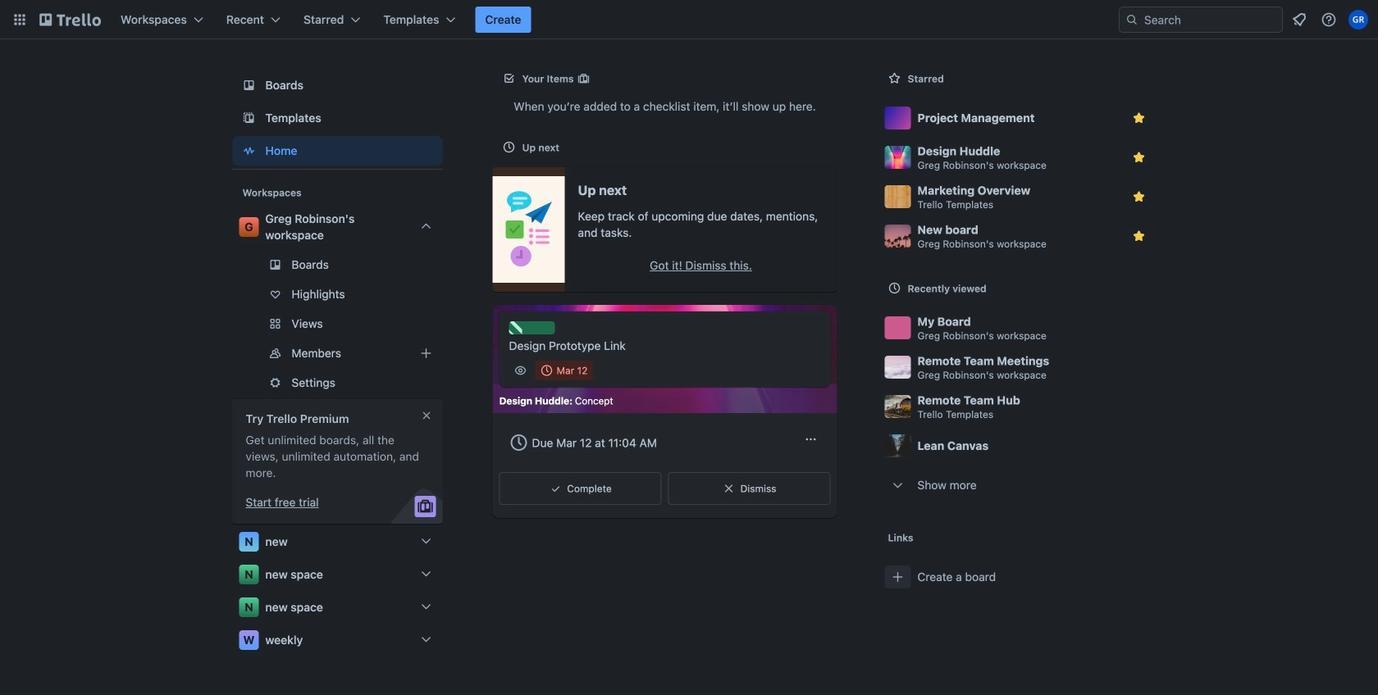 Task type: describe. For each thing, give the bounding box(es) containing it.
search image
[[1125, 13, 1139, 26]]

Search field
[[1139, 8, 1282, 31]]

board image
[[239, 76, 259, 95]]

greg robinson (gregrobinson96) image
[[1349, 10, 1368, 30]]

click to unstar marketing overview. it will be removed from your starred list. image
[[1131, 189, 1147, 205]]

open information menu image
[[1321, 11, 1337, 28]]

color: green, title: none image
[[509, 322, 555, 335]]

add image
[[416, 344, 436, 364]]

back to home image
[[39, 7, 101, 33]]



Task type: locate. For each thing, give the bounding box(es) containing it.
primary element
[[0, 0, 1378, 39]]

0 notifications image
[[1290, 10, 1309, 30]]

click to unstar new board. it will be removed from your starred list. image
[[1131, 228, 1147, 244]]

click to unstar project management. it will be removed from your starred list. image
[[1131, 110, 1147, 126]]

home image
[[239, 141, 259, 161]]

template board image
[[239, 108, 259, 128]]

click to unstar design huddle . it will be removed from your starred list. image
[[1131, 149, 1147, 166]]



Task type: vqa. For each thing, say whether or not it's contained in the screenshot.
Early at the right of page
no



